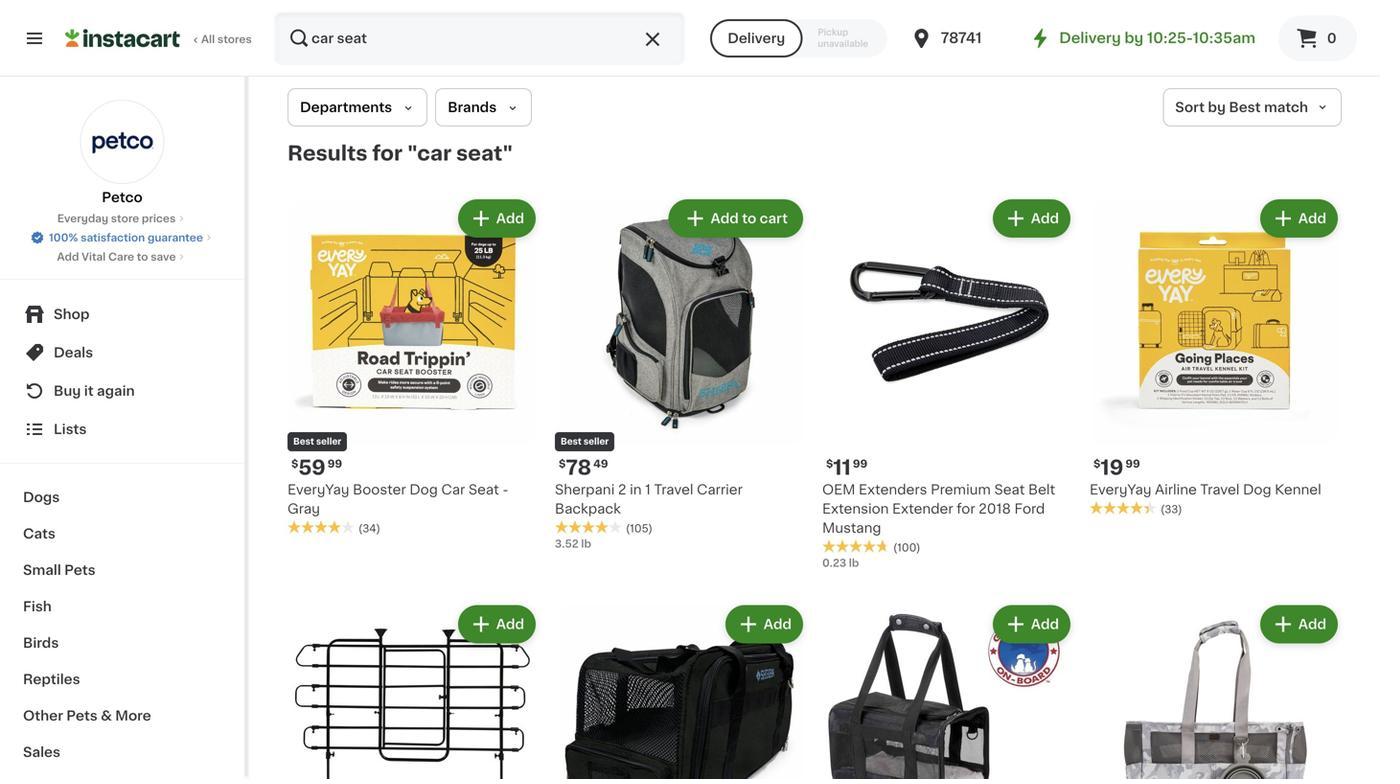 Task type: describe. For each thing, give the bounding box(es) containing it.
other
[[23, 709, 63, 723]]

0.23 lb
[[822, 558, 859, 568]]

add vital care to save link
[[57, 249, 187, 265]]

sherpani 2 in 1 travel carrier backpack
[[555, 483, 743, 516]]

travel inside sherpani 2 in 1 travel carrier backpack
[[654, 483, 693, 496]]

belt
[[1028, 483, 1055, 496]]

$ for 59
[[291, 459, 298, 469]]

more
[[115, 709, 151, 723]]

buy it again
[[54, 384, 135, 398]]

-
[[503, 483, 508, 496]]

oem extenders premium seat belt extension extender for 2018 ford mustang
[[822, 483, 1055, 535]]

99 for 59
[[328, 459, 342, 469]]

in
[[630, 483, 642, 496]]

petco logo image
[[80, 100, 164, 184]]

all stores
[[201, 34, 252, 45]]

everyyay booster dog car seat - gray
[[288, 483, 508, 516]]

ford
[[1014, 502, 1045, 516]]

deals
[[54, 346, 93, 359]]

2 dog from the left
[[1243, 483, 1271, 496]]

buy it again link
[[12, 372, 233, 410]]

delivery button
[[710, 19, 802, 58]]

petco link
[[80, 100, 164, 207]]

extender
[[892, 502, 953, 516]]

best inside field
[[1229, 101, 1261, 114]]

0 horizontal spatial for
[[372, 143, 403, 163]]

brands
[[448, 101, 497, 114]]

other pets & more
[[23, 709, 151, 723]]

extension
[[822, 502, 889, 516]]

shop
[[54, 308, 90, 321]]

19
[[1101, 458, 1124, 478]]

product group containing 19
[[1090, 196, 1342, 517]]

$ for 11
[[826, 459, 833, 469]]

extenders
[[859, 483, 927, 496]]

all
[[201, 34, 215, 45]]

99 for 19
[[1126, 459, 1140, 469]]

add to cart button
[[670, 201, 801, 236]]

100% satisfaction guarantee
[[49, 232, 203, 243]]

small
[[23, 564, 61, 577]]

seat"
[[456, 143, 513, 163]]

for inside the oem extenders premium seat belt extension extender for 2018 ford mustang
[[957, 502, 975, 516]]

lb for 78
[[581, 539, 591, 549]]

cart
[[760, 212, 788, 225]]

match
[[1264, 101, 1308, 114]]

cats
[[23, 527, 55, 541]]

3.52
[[555, 539, 579, 549]]

it
[[84, 384, 94, 398]]

by for delivery
[[1124, 31, 1144, 45]]

everyday store prices
[[57, 213, 176, 224]]

to inside button
[[742, 212, 756, 225]]

seller for 59
[[316, 437, 341, 446]]

petco
[[102, 191, 143, 204]]

booster
[[353, 483, 406, 496]]

satisfaction
[[81, 232, 145, 243]]

delivery by 10:25-10:35am link
[[1029, 27, 1255, 50]]

(105)
[[626, 523, 653, 534]]

shop link
[[12, 295, 233, 334]]

cats link
[[12, 516, 233, 552]]

birds link
[[12, 625, 233, 661]]

(33)
[[1161, 504, 1182, 515]]

guarantee
[[148, 232, 203, 243]]

seller for 78
[[584, 437, 609, 446]]

everyyay for 59
[[288, 483, 349, 496]]

10:35am
[[1193, 31, 1255, 45]]

78741 button
[[910, 12, 1025, 65]]

save
[[151, 252, 176, 262]]

sort
[[1175, 101, 1205, 114]]

car
[[441, 483, 465, 496]]

2018
[[979, 502, 1011, 516]]

small pets link
[[12, 552, 233, 588]]

fish link
[[12, 588, 233, 625]]

care
[[108, 252, 134, 262]]

Search field
[[276, 13, 683, 63]]

fish
[[23, 600, 52, 613]]

0 button
[[1278, 15, 1357, 61]]

kennel
[[1275, 483, 1321, 496]]

premium
[[931, 483, 991, 496]]

lists
[[54, 423, 87, 436]]

10:25-
[[1147, 31, 1193, 45]]

pets for small
[[64, 564, 95, 577]]

11
[[833, 458, 851, 478]]

vital
[[82, 252, 106, 262]]

best seller for 78
[[561, 437, 609, 446]]

delivery by 10:25-10:35am
[[1059, 31, 1255, 45]]

stores
[[217, 34, 252, 45]]

all stores link
[[65, 12, 253, 65]]



Task type: locate. For each thing, give the bounding box(es) containing it.
delivery
[[1059, 31, 1121, 45], [728, 32, 785, 45]]

0 horizontal spatial best
[[293, 437, 314, 446]]

0 vertical spatial for
[[372, 143, 403, 163]]

1 horizontal spatial to
[[742, 212, 756, 225]]

2 99 from the left
[[853, 459, 867, 469]]

100% satisfaction guarantee button
[[30, 226, 215, 245]]

49
[[593, 459, 608, 469]]

add
[[496, 212, 524, 225], [711, 212, 739, 225], [1031, 212, 1059, 225], [1298, 212, 1326, 225], [57, 252, 79, 262], [496, 618, 524, 631], [764, 618, 792, 631], [1031, 618, 1059, 631], [1298, 618, 1326, 631]]

1 horizontal spatial best
[[561, 437, 582, 446]]

best seller
[[293, 437, 341, 446], [561, 437, 609, 446]]

carrier
[[697, 483, 743, 496]]

seller up 49
[[584, 437, 609, 446]]

seat inside everyyay booster dog car seat - gray
[[468, 483, 499, 496]]

best up the '59'
[[293, 437, 314, 446]]

sherpani
[[555, 483, 615, 496]]

1 dog from the left
[[409, 483, 438, 496]]

$ 78 49
[[559, 458, 608, 478]]

seat up 2018
[[994, 483, 1025, 496]]

for down premium
[[957, 502, 975, 516]]

everyday
[[57, 213, 108, 224]]

best for 78
[[561, 437, 582, 446]]

to left save
[[137, 252, 148, 262]]

pets
[[64, 564, 95, 577], [66, 709, 98, 723]]

2 horizontal spatial 99
[[1126, 459, 1140, 469]]

2 best seller from the left
[[561, 437, 609, 446]]

delivery for delivery by 10:25-10:35am
[[1059, 31, 1121, 45]]

by right sort
[[1208, 101, 1226, 114]]

78
[[566, 458, 591, 478]]

1 horizontal spatial best seller
[[561, 437, 609, 446]]

1 vertical spatial to
[[137, 252, 148, 262]]

$ 59 99
[[291, 458, 342, 478]]

seller
[[316, 437, 341, 446], [584, 437, 609, 446]]

★★★★★
[[1090, 501, 1157, 515], [1090, 501, 1157, 515], [288, 521, 355, 534], [288, 521, 355, 534], [555, 521, 622, 534], [555, 521, 622, 534], [822, 540, 889, 553], [822, 540, 889, 553]]

1 vertical spatial by
[[1208, 101, 1226, 114]]

2 horizontal spatial best
[[1229, 101, 1261, 114]]

product group containing 11
[[822, 196, 1074, 571]]

mustang
[[822, 521, 881, 535]]

$ for 19
[[1093, 459, 1101, 469]]

0 horizontal spatial to
[[137, 252, 148, 262]]

seat left -
[[468, 483, 499, 496]]

99 inside $ 11 99
[[853, 459, 867, 469]]

0 vertical spatial pets
[[64, 564, 95, 577]]

best up 78
[[561, 437, 582, 446]]

3 99 from the left
[[1126, 459, 1140, 469]]

add button
[[460, 201, 534, 236], [995, 201, 1069, 236], [1262, 201, 1336, 236], [460, 607, 534, 642], [727, 607, 801, 642], [995, 607, 1069, 642], [1262, 607, 1336, 642]]

best seller up $ 59 99
[[293, 437, 341, 446]]

lb right 3.52
[[581, 539, 591, 549]]

by inside delivery by 10:25-10:35am link
[[1124, 31, 1144, 45]]

best for 59
[[293, 437, 314, 446]]

2
[[618, 483, 626, 496]]

1 seat from the left
[[468, 483, 499, 496]]

sales
[[23, 746, 60, 759]]

dog left "car"
[[409, 483, 438, 496]]

oem
[[822, 483, 855, 496]]

2 travel from the left
[[1200, 483, 1240, 496]]

prices
[[142, 213, 176, 224]]

1 horizontal spatial lb
[[849, 558, 859, 568]]

results for "car seat"
[[288, 143, 513, 163]]

delivery inside button
[[728, 32, 785, 45]]

100%
[[49, 232, 78, 243]]

Best match Sort by field
[[1163, 88, 1342, 127]]

by
[[1124, 31, 1144, 45], [1208, 101, 1226, 114]]

add to cart
[[711, 212, 788, 225]]

sales link
[[12, 734, 233, 771]]

(34)
[[358, 523, 380, 534]]

1
[[645, 483, 651, 496]]

0 horizontal spatial dog
[[409, 483, 438, 496]]

0 horizontal spatial travel
[[654, 483, 693, 496]]

0 horizontal spatial lb
[[581, 539, 591, 549]]

1 horizontal spatial seat
[[994, 483, 1025, 496]]

best left match
[[1229, 101, 1261, 114]]

0 horizontal spatial best seller
[[293, 437, 341, 446]]

3 $ from the left
[[826, 459, 833, 469]]

store
[[111, 213, 139, 224]]

instacart logo image
[[65, 27, 180, 50]]

dogs link
[[12, 479, 233, 516]]

product group
[[288, 196, 540, 536], [555, 196, 807, 552], [822, 196, 1074, 571], [1090, 196, 1342, 517], [288, 601, 540, 779], [555, 601, 807, 779], [822, 601, 1074, 779], [1090, 601, 1342, 779]]

$ inside $ 78 49
[[559, 459, 566, 469]]

1 horizontal spatial dog
[[1243, 483, 1271, 496]]

1 horizontal spatial seller
[[584, 437, 609, 446]]

1 99 from the left
[[328, 459, 342, 469]]

2 $ from the left
[[559, 459, 566, 469]]

brands button
[[435, 88, 532, 127]]

everyyay airline travel dog kennel
[[1090, 483, 1321, 496]]

99 inside $ 59 99
[[328, 459, 342, 469]]

dogs
[[23, 491, 60, 504]]

1 $ from the left
[[291, 459, 298, 469]]

0 horizontal spatial everyyay
[[288, 483, 349, 496]]

by inside best match sort by field
[[1208, 101, 1226, 114]]

0 vertical spatial by
[[1124, 31, 1144, 45]]

1 vertical spatial for
[[957, 502, 975, 516]]

"car
[[407, 143, 452, 163]]

everyyay
[[288, 483, 349, 496], [1090, 483, 1152, 496]]

1 vertical spatial lb
[[849, 558, 859, 568]]

seat inside the oem extenders premium seat belt extension extender for 2018 ford mustang
[[994, 483, 1025, 496]]

0 vertical spatial to
[[742, 212, 756, 225]]

99 right 11
[[853, 459, 867, 469]]

1 everyyay from the left
[[288, 483, 349, 496]]

travel right airline
[[1200, 483, 1240, 496]]

sort by best match
[[1175, 101, 1308, 114]]

$ inside $ 19 99
[[1093, 459, 1101, 469]]

99 inside $ 19 99
[[1126, 459, 1140, 469]]

1 seller from the left
[[316, 437, 341, 446]]

again
[[97, 384, 135, 398]]

by left the 10:25-
[[1124, 31, 1144, 45]]

backpack
[[555, 502, 621, 516]]

everyyay down $ 19 99
[[1090, 483, 1152, 496]]

reptiles link
[[12, 661, 233, 698]]

buy
[[54, 384, 81, 398]]

1 best seller from the left
[[293, 437, 341, 446]]

everyday store prices link
[[57, 211, 187, 226]]

lists link
[[12, 410, 233, 449]]

2 seller from the left
[[584, 437, 609, 446]]

lb right 0.23
[[849, 558, 859, 568]]

seller up $ 59 99
[[316, 437, 341, 446]]

0 horizontal spatial seller
[[316, 437, 341, 446]]

1 travel from the left
[[654, 483, 693, 496]]

for left "car
[[372, 143, 403, 163]]

(100)
[[893, 542, 920, 553]]

product group containing 78
[[555, 196, 807, 552]]

departments
[[300, 101, 392, 114]]

1 horizontal spatial everyyay
[[1090, 483, 1152, 496]]

1 horizontal spatial travel
[[1200, 483, 1240, 496]]

0 vertical spatial lb
[[581, 539, 591, 549]]

dog
[[409, 483, 438, 496], [1243, 483, 1271, 496]]

product group containing 59
[[288, 196, 540, 536]]

2 everyyay from the left
[[1090, 483, 1152, 496]]

$ for 78
[[559, 459, 566, 469]]

99 right 19
[[1126, 459, 1140, 469]]

for
[[372, 143, 403, 163], [957, 502, 975, 516]]

pets right small
[[64, 564, 95, 577]]

0 horizontal spatial 99
[[328, 459, 342, 469]]

0 horizontal spatial seat
[[468, 483, 499, 496]]

best seller up $ 78 49
[[561, 437, 609, 446]]

service type group
[[710, 19, 887, 58]]

59
[[298, 458, 326, 478]]

0.23
[[822, 558, 846, 568]]

add inside button
[[711, 212, 739, 225]]

1 horizontal spatial by
[[1208, 101, 1226, 114]]

lb for 11
[[849, 558, 859, 568]]

$ inside $ 11 99
[[826, 459, 833, 469]]

0 horizontal spatial delivery
[[728, 32, 785, 45]]

None search field
[[274, 12, 685, 65]]

to left cart
[[742, 212, 756, 225]]

lb
[[581, 539, 591, 549], [849, 558, 859, 568]]

everyyay inside everyyay booster dog car seat - gray
[[288, 483, 349, 496]]

$ inside $ 59 99
[[291, 459, 298, 469]]

delivery for delivery
[[728, 32, 785, 45]]

2 seat from the left
[[994, 483, 1025, 496]]

reptiles
[[23, 673, 80, 686]]

0 horizontal spatial by
[[1124, 31, 1144, 45]]

travel
[[654, 483, 693, 496], [1200, 483, 1240, 496]]

best seller for 59
[[293, 437, 341, 446]]

pets for other
[[66, 709, 98, 723]]

dog inside everyyay booster dog car seat - gray
[[409, 483, 438, 496]]

1 horizontal spatial 99
[[853, 459, 867, 469]]

99 for 11
[[853, 459, 867, 469]]

small pets
[[23, 564, 95, 577]]

1 horizontal spatial delivery
[[1059, 31, 1121, 45]]

best
[[1229, 101, 1261, 114], [293, 437, 314, 446], [561, 437, 582, 446]]

other pets & more link
[[12, 698, 233, 734]]

1 vertical spatial pets
[[66, 709, 98, 723]]

gray
[[288, 502, 320, 516]]

1 horizontal spatial for
[[957, 502, 975, 516]]

add vital care to save
[[57, 252, 176, 262]]

airline
[[1155, 483, 1197, 496]]

4 $ from the left
[[1093, 459, 1101, 469]]

&
[[101, 709, 112, 723]]

everyyay down $ 59 99
[[288, 483, 349, 496]]

99 right the '59'
[[328, 459, 342, 469]]

by for sort
[[1208, 101, 1226, 114]]

$ 19 99
[[1093, 458, 1140, 478]]

$ 11 99
[[826, 458, 867, 478]]

travel right "1"
[[654, 483, 693, 496]]

everyyay for 19
[[1090, 483, 1152, 496]]

pets left the &
[[66, 709, 98, 723]]

birds
[[23, 636, 59, 650]]

0
[[1327, 32, 1337, 45]]

3.52 lb
[[555, 539, 591, 549]]

dog left the kennel
[[1243, 483, 1271, 496]]



Task type: vqa. For each thing, say whether or not it's contained in the screenshot.
irish
no



